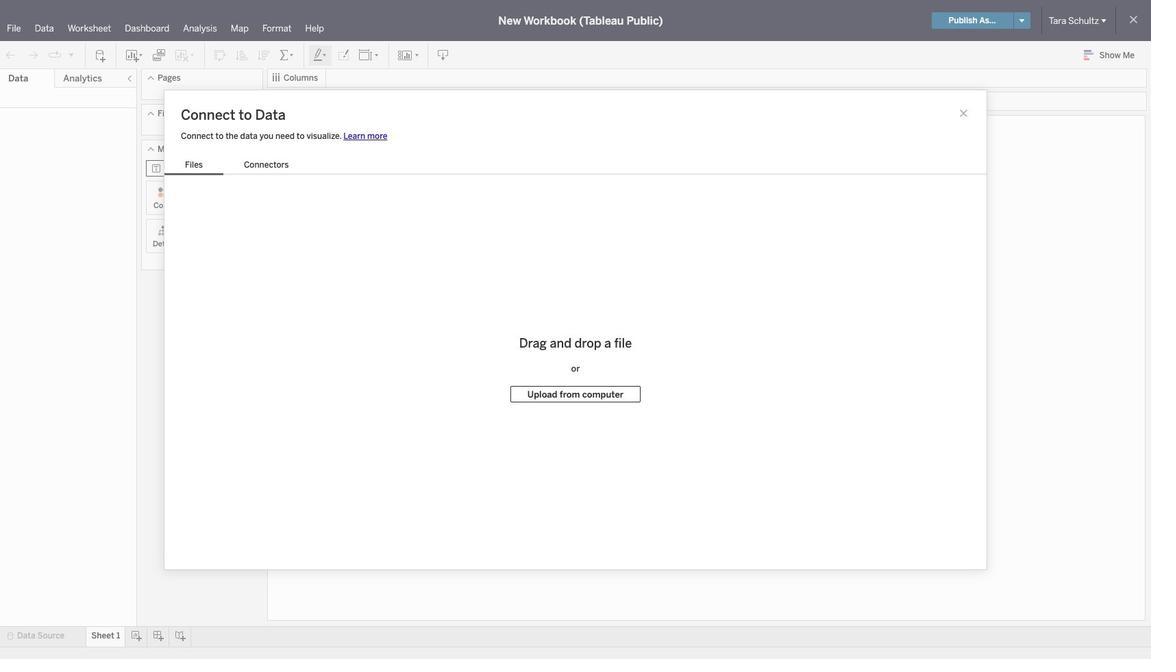 Task type: vqa. For each thing, say whether or not it's contained in the screenshot.
the rightmost Replay Animation "image"
yes



Task type: locate. For each thing, give the bounding box(es) containing it.
totals image
[[279, 48, 295, 62]]

new worksheet image
[[125, 48, 144, 62]]

show/hide cards image
[[397, 48, 419, 62]]

highlight image
[[312, 48, 328, 62]]

replay animation image
[[48, 48, 62, 62], [67, 50, 75, 59]]

duplicate image
[[152, 48, 166, 62]]

replay animation image left new data source icon on the left top
[[67, 50, 75, 59]]

fit image
[[358, 48, 380, 62]]

format workbook image
[[336, 48, 350, 62]]

list box
[[164, 157, 309, 175]]

replay animation image right redo icon
[[48, 48, 62, 62]]

sort descending image
[[257, 48, 271, 62]]

download image
[[437, 48, 450, 62]]



Task type: describe. For each thing, give the bounding box(es) containing it.
0 horizontal spatial replay animation image
[[48, 48, 62, 62]]

redo image
[[26, 48, 40, 62]]

swap rows and columns image
[[213, 48, 227, 62]]

undo image
[[4, 48, 18, 62]]

new data source image
[[94, 48, 108, 62]]

clear sheet image
[[174, 48, 196, 62]]

collapse image
[[125, 75, 134, 83]]

1 horizontal spatial replay animation image
[[67, 50, 75, 59]]

sort ascending image
[[235, 48, 249, 62]]



